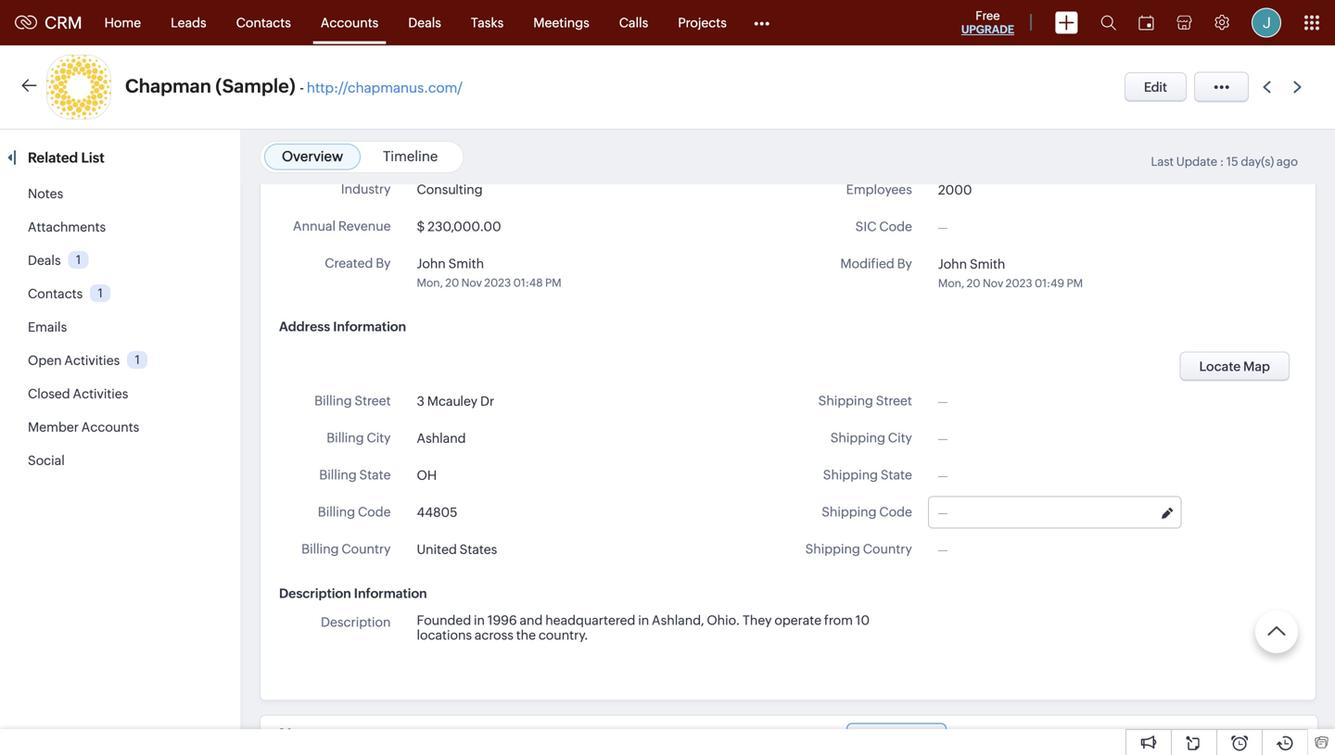 Task type: locate. For each thing, give the bounding box(es) containing it.
contacts link up (sample)
[[221, 0, 306, 45]]

1 vertical spatial accounts
[[81, 420, 139, 435]]

0 vertical spatial 1
[[76, 253, 81, 267]]

2 city from the left
[[888, 431, 912, 446]]

code down billing state
[[358, 505, 391, 520]]

1 vertical spatial deals
[[28, 253, 61, 268]]

industry
[[341, 182, 391, 196]]

open activities link
[[28, 353, 120, 368]]

0 horizontal spatial accounts
[[81, 420, 139, 435]]

closed
[[28, 387, 70, 402]]

contacts up the "emails" link
[[28, 287, 83, 301]]

code for sic code
[[879, 219, 912, 234]]

1 horizontal spatial state
[[881, 468, 912, 483]]

1 horizontal spatial mon,
[[938, 277, 965, 290]]

nov left 01:48
[[461, 277, 482, 289]]

leads link
[[156, 0, 221, 45]]

city for billing city
[[367, 431, 391, 446]]

pm inside john smith mon, 20 nov 2023 01:48 pm
[[545, 277, 562, 289]]

nov inside john smith mon, 20 nov 2023 01:48 pm
[[461, 277, 482, 289]]

activities for open activities
[[64, 353, 120, 368]]

1 vertical spatial notes
[[279, 726, 326, 745]]

john inside john smith mon, 20 nov 2023 01:49 pm
[[938, 257, 967, 272]]

20 for modified by
[[967, 277, 981, 290]]

pm right 01:48
[[545, 277, 562, 289]]

0 horizontal spatial mon,
[[417, 277, 443, 289]]

state down billing city
[[359, 468, 391, 483]]

smith down 230,000.00
[[448, 256, 484, 271]]

0 horizontal spatial deals link
[[28, 253, 61, 268]]

2 horizontal spatial 1
[[135, 353, 140, 367]]

0 horizontal spatial contacts
[[28, 287, 83, 301]]

0 vertical spatial description
[[279, 587, 351, 601]]

description down billing country
[[279, 587, 351, 601]]

open activities
[[28, 353, 120, 368]]

1 horizontal spatial accounts
[[321, 15, 379, 30]]

notes link
[[28, 186, 63, 201]]

1 horizontal spatial pm
[[1067, 277, 1083, 290]]

shipping for shipping country
[[806, 542, 861, 557]]

member
[[28, 420, 79, 435]]

mon, for modified by
[[938, 277, 965, 290]]

city
[[367, 431, 391, 446], [888, 431, 912, 446]]

1 horizontal spatial deals
[[408, 15, 441, 30]]

shipping down shipping street at the right bottom
[[831, 431, 886, 446]]

information
[[333, 319, 406, 334], [354, 587, 427, 601]]

headquartered
[[545, 613, 636, 628]]

calendar image
[[1139, 15, 1155, 30]]

activities up member accounts
[[73, 387, 128, 402]]

0 horizontal spatial contacts link
[[28, 287, 83, 301]]

next record image
[[1294, 81, 1306, 93]]

john smith mon, 20 nov 2023 01:48 pm
[[417, 256, 562, 289]]

country.
[[539, 628, 589, 643]]

created by
[[325, 256, 391, 271]]

notes
[[28, 186, 63, 201], [279, 726, 326, 745]]

1 vertical spatial description
[[321, 615, 391, 630]]

timeline link
[[383, 148, 438, 165]]

information for address information
[[333, 319, 406, 334]]

profile element
[[1241, 0, 1293, 45]]

by for modified by
[[897, 256, 912, 271]]

home
[[104, 15, 141, 30]]

pm for consulting
[[545, 277, 562, 289]]

shipping
[[819, 394, 874, 409], [831, 431, 886, 446], [823, 468, 878, 483], [822, 505, 877, 520], [806, 542, 861, 557]]

0 horizontal spatial nov
[[461, 277, 482, 289]]

pm right '01:49'
[[1067, 277, 1083, 290]]

1 horizontal spatial city
[[888, 431, 912, 446]]

1 horizontal spatial deals link
[[394, 0, 456, 45]]

member accounts link
[[28, 420, 139, 435]]

20 left '01:49'
[[967, 277, 981, 290]]

1 vertical spatial activities
[[73, 387, 128, 402]]

1 vertical spatial 1
[[98, 286, 103, 300]]

20 down $  230,000.00
[[445, 277, 459, 289]]

0 vertical spatial accounts
[[321, 15, 379, 30]]

nov left '01:49'
[[983, 277, 1004, 290]]

smith for 2000
[[970, 257, 1006, 272]]

billing street
[[315, 394, 391, 409]]

shipping for shipping code
[[822, 505, 877, 520]]

john for modified by
[[938, 257, 967, 272]]

1996
[[488, 613, 517, 628]]

information for description information
[[354, 587, 427, 601]]

projects
[[678, 15, 727, 30]]

by right created
[[376, 256, 391, 271]]

by
[[376, 256, 391, 271], [897, 256, 912, 271]]

billing for billing country
[[302, 542, 339, 557]]

united states
[[417, 543, 497, 557]]

ohio.
[[707, 613, 740, 628]]

ago
[[1277, 155, 1298, 169]]

0 horizontal spatial john
[[417, 256, 446, 271]]

1 horizontal spatial country
[[863, 542, 912, 557]]

modified
[[841, 256, 895, 271]]

1 vertical spatial information
[[354, 587, 427, 601]]

billing
[[315, 394, 352, 409], [327, 431, 364, 446], [319, 468, 357, 483], [318, 505, 355, 520], [302, 542, 339, 557]]

2 country from the left
[[863, 542, 912, 557]]

john
[[417, 256, 446, 271], [938, 257, 967, 272]]

accounts
[[321, 15, 379, 30], [81, 420, 139, 435]]

activities up closed activities link at the left of page
[[64, 353, 120, 368]]

last update : 15 day(s) ago
[[1151, 155, 1298, 169]]

founded
[[417, 613, 471, 628]]

1 horizontal spatial street
[[876, 394, 912, 409]]

in left ashland,
[[638, 613, 649, 628]]

1
[[76, 253, 81, 267], [98, 286, 103, 300], [135, 353, 140, 367]]

0 horizontal spatial in
[[474, 613, 485, 628]]

2 street from the left
[[876, 394, 912, 409]]

last
[[1151, 155, 1174, 169]]

contacts up (sample)
[[236, 15, 291, 30]]

country
[[342, 542, 391, 557], [863, 542, 912, 557]]

0 vertical spatial deals link
[[394, 0, 456, 45]]

1 in from the left
[[474, 613, 485, 628]]

1 vertical spatial contacts
[[28, 287, 83, 301]]

billing for billing state
[[319, 468, 357, 483]]

annual
[[293, 219, 336, 234]]

edit button
[[1125, 72, 1187, 102]]

shipping country
[[806, 542, 912, 557]]

billing up billing city
[[315, 394, 352, 409]]

billing up billing country
[[318, 505, 355, 520]]

information down created by
[[333, 319, 406, 334]]

information up founded at the left bottom of page
[[354, 587, 427, 601]]

shipping up shipping country
[[822, 505, 877, 520]]

1 horizontal spatial smith
[[970, 257, 1006, 272]]

revenue
[[338, 219, 391, 234]]

deals left tasks link
[[408, 15, 441, 30]]

nov
[[461, 277, 482, 289], [983, 277, 1004, 290]]

deals link
[[394, 0, 456, 45], [28, 253, 61, 268]]

city up the shipping state
[[888, 431, 912, 446]]

1 horizontal spatial john
[[938, 257, 967, 272]]

deals link left the "tasks"
[[394, 0, 456, 45]]

1 horizontal spatial 20
[[967, 277, 981, 290]]

country for billing country
[[342, 542, 391, 557]]

smith for consulting
[[448, 256, 484, 271]]

nov inside john smith mon, 20 nov 2023 01:49 pm
[[983, 277, 1004, 290]]

1 country from the left
[[342, 542, 391, 557]]

20 for created by
[[445, 277, 459, 289]]

pm inside john smith mon, 20 nov 2023 01:49 pm
[[1067, 277, 1083, 290]]

1 state from the left
[[359, 468, 391, 483]]

state down shipping city
[[881, 468, 912, 483]]

deals link down attachments
[[28, 253, 61, 268]]

$
[[417, 219, 425, 234]]

0 horizontal spatial by
[[376, 256, 391, 271]]

calls
[[619, 15, 648, 30]]

emails
[[28, 320, 67, 335]]

0 vertical spatial deals
[[408, 15, 441, 30]]

smith down 2000
[[970, 257, 1006, 272]]

2023 left '01:49'
[[1006, 277, 1033, 290]]

street up billing city
[[355, 394, 391, 409]]

accounts up http://chapmanus.com/ link
[[321, 15, 379, 30]]

billing down billing street
[[327, 431, 364, 446]]

http://chapmanus.com/ link
[[307, 80, 463, 96]]

mon, inside john smith mon, 20 nov 2023 01:48 pm
[[417, 277, 443, 289]]

0 horizontal spatial country
[[342, 542, 391, 557]]

leads
[[171, 15, 206, 30]]

20 inside john smith mon, 20 nov 2023 01:49 pm
[[967, 277, 981, 290]]

shipping down shipping code
[[806, 542, 861, 557]]

and
[[520, 613, 543, 628]]

previous record image
[[1263, 81, 1271, 93]]

1 up open activities link
[[98, 286, 103, 300]]

1 city from the left
[[367, 431, 391, 446]]

0 horizontal spatial smith
[[448, 256, 484, 271]]

http://chapmanus.com/
[[307, 80, 463, 96]]

1 horizontal spatial by
[[897, 256, 912, 271]]

20 inside john smith mon, 20 nov 2023 01:48 pm
[[445, 277, 459, 289]]

2023
[[484, 277, 511, 289], [1006, 277, 1033, 290]]

0 horizontal spatial 20
[[445, 277, 459, 289]]

in left the 1996
[[474, 613, 485, 628]]

closed activities
[[28, 387, 128, 402]]

address
[[279, 319, 330, 334]]

1 street from the left
[[355, 394, 391, 409]]

country for shipping country
[[863, 542, 912, 557]]

address information
[[279, 319, 406, 334]]

description information
[[279, 587, 427, 601]]

0 vertical spatial information
[[333, 319, 406, 334]]

shipping up shipping city
[[819, 394, 874, 409]]

1 right open activities
[[135, 353, 140, 367]]

contacts link up the "emails" link
[[28, 287, 83, 301]]

0 horizontal spatial city
[[367, 431, 391, 446]]

0 horizontal spatial state
[[359, 468, 391, 483]]

2023 inside john smith mon, 20 nov 2023 01:48 pm
[[484, 277, 511, 289]]

0 horizontal spatial notes
[[28, 186, 63, 201]]

1 horizontal spatial 1
[[98, 286, 103, 300]]

mcauley
[[427, 394, 478, 409]]

related list
[[28, 150, 108, 166]]

billing up billing code
[[319, 468, 357, 483]]

description down 'description information'
[[321, 615, 391, 630]]

calls link
[[604, 0, 663, 45]]

attachments link
[[28, 220, 106, 235]]

by right modified
[[897, 256, 912, 271]]

ashland,
[[652, 613, 704, 628]]

0 horizontal spatial street
[[355, 394, 391, 409]]

shipping code
[[822, 505, 912, 520]]

1 horizontal spatial in
[[638, 613, 649, 628]]

create menu element
[[1044, 0, 1090, 45]]

0 vertical spatial notes
[[28, 186, 63, 201]]

john down '$' at top
[[417, 256, 446, 271]]

code
[[879, 219, 912, 234], [358, 505, 391, 520], [879, 505, 912, 520]]

0 horizontal spatial 2023
[[484, 277, 511, 289]]

1 vertical spatial contacts link
[[28, 287, 83, 301]]

country down billing code
[[342, 542, 391, 557]]

john inside john smith mon, 20 nov 2023 01:48 pm
[[417, 256, 446, 271]]

overview link
[[282, 148, 343, 165]]

deals
[[408, 15, 441, 30], [28, 253, 61, 268]]

annual revenue
[[293, 219, 391, 234]]

street up shipping city
[[876, 394, 912, 409]]

1 horizontal spatial notes
[[279, 726, 326, 745]]

country down shipping code
[[863, 542, 912, 557]]

sic
[[856, 219, 877, 234]]

0 horizontal spatial 1
[[76, 253, 81, 267]]

1 down attachments
[[76, 253, 81, 267]]

2023 for consulting
[[484, 277, 511, 289]]

0 vertical spatial contacts link
[[221, 0, 306, 45]]

1 horizontal spatial 2023
[[1006, 277, 1033, 290]]

john down 2000
[[938, 257, 967, 272]]

deals down attachments
[[28, 253, 61, 268]]

accounts down closed activities link at the left of page
[[81, 420, 139, 435]]

founded in 1996 and headquartered in ashland, ohio. they operate from 10 locations across the country.
[[417, 613, 873, 643]]

state
[[359, 468, 391, 483], [881, 468, 912, 483]]

code right sic
[[879, 219, 912, 234]]

2000
[[938, 183, 972, 198]]

2023 inside john smith mon, 20 nov 2023 01:49 pm
[[1006, 277, 1033, 290]]

emails link
[[28, 320, 67, 335]]

1 horizontal spatial contacts
[[236, 15, 291, 30]]

shipping city
[[831, 431, 912, 446]]

None button
[[1180, 352, 1290, 382]]

city up billing state
[[367, 431, 391, 446]]

0 horizontal spatial pm
[[545, 277, 562, 289]]

chapman
[[125, 76, 211, 97]]

state for shipping state
[[881, 468, 912, 483]]

1 for deals
[[76, 253, 81, 267]]

20
[[445, 277, 459, 289], [967, 277, 981, 290]]

0 horizontal spatial deals
[[28, 253, 61, 268]]

0 vertical spatial activities
[[64, 353, 120, 368]]

2 vertical spatial 1
[[135, 353, 140, 367]]

smith inside john smith mon, 20 nov 2023 01:49 pm
[[970, 257, 1006, 272]]

code down the shipping state
[[879, 505, 912, 520]]

2023 left 01:48
[[484, 277, 511, 289]]

billing for billing city
[[327, 431, 364, 446]]

in
[[474, 613, 485, 628], [638, 613, 649, 628]]

1 horizontal spatial nov
[[983, 277, 1004, 290]]

billing code
[[318, 505, 391, 520]]

1 for contacts
[[98, 286, 103, 300]]

shipping up shipping code
[[823, 468, 878, 483]]

contacts link
[[221, 0, 306, 45], [28, 287, 83, 301]]

smith
[[448, 256, 484, 271], [970, 257, 1006, 272]]

smith inside john smith mon, 20 nov 2023 01:48 pm
[[448, 256, 484, 271]]

2 state from the left
[[881, 468, 912, 483]]

nov for modified by
[[983, 277, 1004, 290]]

mon, inside john smith mon, 20 nov 2023 01:49 pm
[[938, 277, 965, 290]]

street
[[355, 394, 391, 409], [876, 394, 912, 409]]

billing down billing code
[[302, 542, 339, 557]]



Task type: describe. For each thing, give the bounding box(es) containing it.
crm link
[[15, 13, 82, 32]]

0 vertical spatial contacts
[[236, 15, 291, 30]]

they
[[743, 613, 772, 628]]

free upgrade
[[962, 9, 1015, 36]]

social
[[28, 453, 65, 468]]

update
[[1177, 155, 1218, 169]]

by for created by
[[376, 256, 391, 271]]

locations
[[417, 628, 472, 643]]

description for description
[[321, 615, 391, 630]]

john for created by
[[417, 256, 446, 271]]

15
[[1227, 155, 1239, 169]]

shipping street
[[819, 394, 912, 409]]

closed activities link
[[28, 387, 128, 402]]

1 horizontal spatial contacts link
[[221, 0, 306, 45]]

shipping for shipping city
[[831, 431, 886, 446]]

activities for closed activities
[[73, 387, 128, 402]]

3
[[417, 394, 425, 409]]

crm
[[45, 13, 82, 32]]

code for shipping code
[[879, 505, 912, 520]]

billing country
[[302, 542, 391, 557]]

open
[[28, 353, 62, 368]]

day(s)
[[1241, 155, 1274, 169]]

230,000.00
[[428, 219, 501, 234]]

2023 for 2000
[[1006, 277, 1033, 290]]

street for shipping street
[[876, 394, 912, 409]]

projects link
[[663, 0, 742, 45]]

free
[[976, 9, 1000, 23]]

united
[[417, 543, 457, 557]]

overview
[[282, 148, 343, 165]]

billing for billing code
[[318, 505, 355, 520]]

-
[[300, 80, 304, 96]]

description for description information
[[279, 587, 351, 601]]

(sample)
[[215, 76, 296, 97]]

city for shipping city
[[888, 431, 912, 446]]

accounts link
[[306, 0, 394, 45]]

1 vertical spatial deals link
[[28, 253, 61, 268]]

upgrade
[[962, 23, 1015, 36]]

street for billing street
[[355, 394, 391, 409]]

dr
[[480, 394, 494, 409]]

:
[[1220, 155, 1224, 169]]

shipping state
[[823, 468, 912, 483]]

Other Modules field
[[742, 8, 782, 38]]

state for billing state
[[359, 468, 391, 483]]

member accounts
[[28, 420, 139, 435]]

nov for created by
[[461, 277, 482, 289]]

social link
[[28, 453, 65, 468]]

attachments
[[28, 220, 106, 235]]

tasks link
[[456, 0, 519, 45]]

related
[[28, 150, 78, 166]]

employees
[[846, 182, 912, 197]]

meetings
[[534, 15, 590, 30]]

2 in from the left
[[638, 613, 649, 628]]

the
[[516, 628, 536, 643]]

edit
[[1144, 80, 1168, 95]]

billing for billing street
[[315, 394, 352, 409]]

chapman (sample) - http://chapmanus.com/
[[125, 76, 463, 97]]

shipping for shipping state
[[823, 468, 878, 483]]

operate
[[775, 613, 822, 628]]

ashland
[[417, 431, 466, 446]]

$  230,000.00
[[417, 219, 501, 234]]

sic code
[[856, 219, 912, 234]]

tasks
[[471, 15, 504, 30]]

mon, for created by
[[417, 277, 443, 289]]

01:48
[[513, 277, 543, 289]]

10
[[856, 613, 870, 628]]

44805
[[417, 505, 458, 520]]

from
[[824, 613, 853, 628]]

timeline
[[383, 148, 438, 165]]

create menu image
[[1055, 12, 1079, 34]]

profile image
[[1252, 8, 1282, 38]]

search element
[[1090, 0, 1128, 45]]

3 mcauley dr
[[417, 394, 494, 409]]

code for billing code
[[358, 505, 391, 520]]

01:49
[[1035, 277, 1065, 290]]

search image
[[1101, 15, 1117, 31]]

billing city
[[327, 431, 391, 446]]

modified by
[[841, 256, 912, 271]]

1 for open activities
[[135, 353, 140, 367]]

home link
[[90, 0, 156, 45]]

billing state
[[319, 468, 391, 483]]

oh
[[417, 468, 437, 483]]

shipping for shipping street
[[819, 394, 874, 409]]

pm for 2000
[[1067, 277, 1083, 290]]

created
[[325, 256, 373, 271]]

john smith mon, 20 nov 2023 01:49 pm
[[938, 257, 1083, 290]]



Task type: vqa. For each thing, say whether or not it's contained in the screenshot.
First
no



